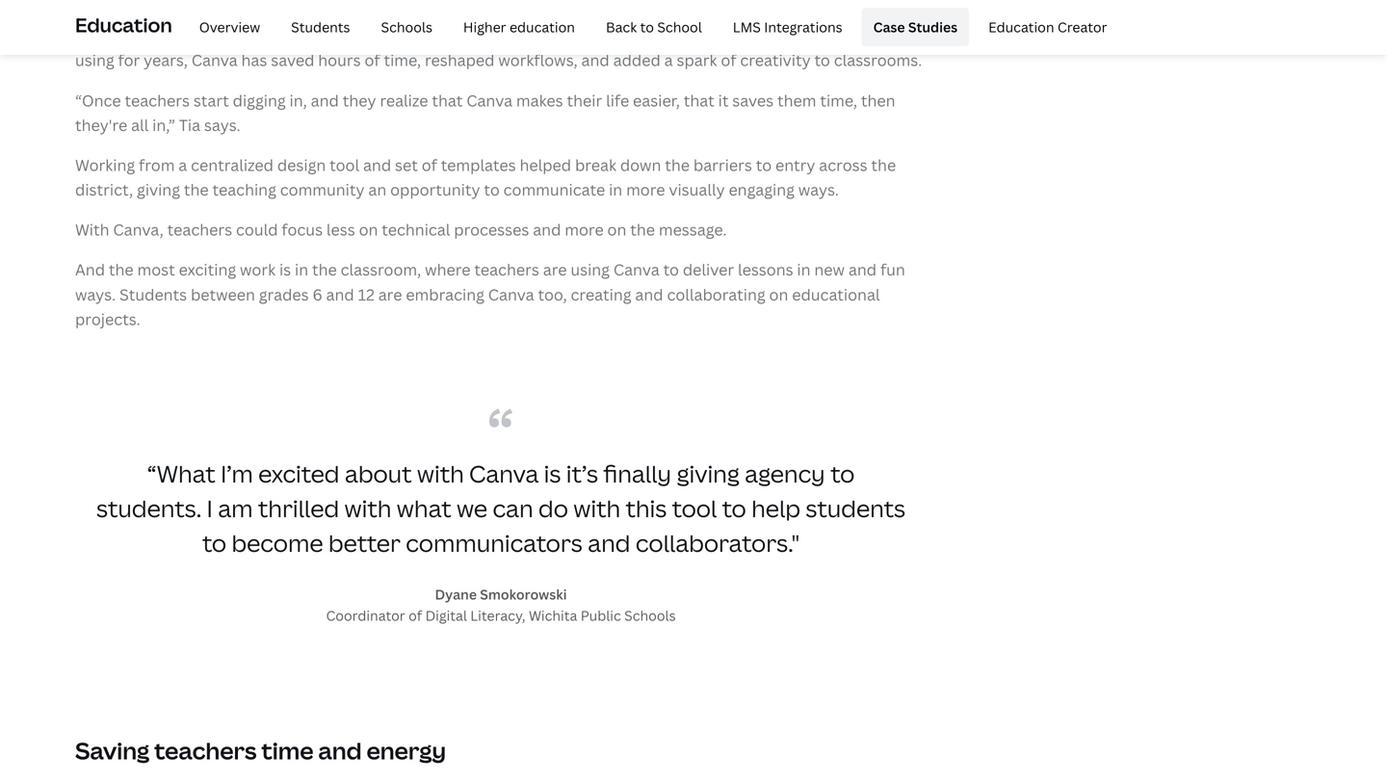 Task type: describe. For each thing, give the bounding box(es) containing it.
excited
[[258, 458, 340, 490]]

old
[[715, 25, 739, 46]]

public
[[581, 607, 621, 625]]

education creator
[[989, 18, 1108, 36]]

teachers inside from clerical staff drafting social media posts to teachers looking to move beyond the old slideshows they'd been using for years, canva has saved hours of time, reshaped workflows, and added a spark of creativity to classrooms.
[[437, 25, 502, 46]]

the up 6
[[312, 259, 337, 280]]

canva up creating
[[614, 259, 660, 280]]

to right "back"
[[640, 18, 654, 36]]

design
[[277, 155, 326, 175]]

tia
[[179, 115, 200, 135]]

lms integrations link
[[722, 8, 854, 46]]

case
[[874, 18, 905, 36]]

a inside from clerical staff drafting social media posts to teachers looking to move beyond the old slideshows they'd been using for years, canva has saved hours of time, reshaped workflows, and added a spark of creativity to classrooms.
[[665, 50, 673, 71]]

we
[[457, 493, 488, 524]]

back to school
[[606, 18, 702, 36]]

classroom,
[[341, 259, 421, 280]]

ways. inside "and the most exciting work is in the classroom, where teachers are using canva to deliver lessons in new and fun ways. students between grades 6 and 12 are embracing canva too, creating and collaborating on educational projects."
[[75, 284, 116, 305]]

and inside working from a centralized design tool and set of templates helped break down the barriers to entry across the district, giving the teaching community an opportunity to communicate in more visually engaging ways.
[[363, 155, 391, 175]]

set
[[395, 155, 418, 175]]

higher education
[[463, 18, 575, 36]]

opportunity
[[390, 179, 480, 200]]

lms integrations
[[733, 18, 843, 36]]

teachers left time in the bottom left of the page
[[154, 735, 257, 767]]

to right posts
[[417, 25, 433, 46]]

drafting
[[213, 25, 272, 46]]

life
[[606, 90, 629, 111]]

technical
[[382, 219, 450, 240]]

agency
[[745, 458, 826, 490]]

time, inside from clerical staff drafting social media posts to teachers looking to move beyond the old slideshows they'd been using for years, canva has saved hours of time, reshaped workflows, and added a spark of creativity to classrooms.
[[384, 50, 421, 71]]

and left fun
[[849, 259, 877, 280]]

"what i'm excited about with canva is it's finally giving agency to students. i am thrilled with what we can do with this tool to help students to become better communicators and collaborators."
[[96, 458, 906, 559]]

barriers
[[694, 155, 752, 175]]

from
[[75, 25, 114, 46]]

centralized
[[191, 155, 274, 175]]

2 horizontal spatial in
[[797, 259, 811, 280]]

studies
[[909, 18, 958, 36]]

clerical
[[117, 25, 172, 46]]

back to school link
[[594, 8, 714, 46]]

students.
[[96, 493, 202, 524]]

posts
[[372, 25, 413, 46]]

educational
[[792, 284, 880, 305]]

to up engaging
[[756, 155, 772, 175]]

communicators
[[406, 528, 583, 559]]

1 that from the left
[[432, 90, 463, 111]]

digital
[[426, 607, 467, 625]]

energy
[[367, 735, 446, 767]]

am
[[218, 493, 253, 524]]

for
[[118, 50, 140, 71]]

too,
[[538, 284, 567, 305]]

higher
[[463, 18, 506, 36]]

education for education
[[75, 11, 172, 38]]

creator
[[1058, 18, 1108, 36]]

canva inside from clerical staff drafting social media posts to teachers looking to move beyond the old slideshows they'd been using for years, canva has saved hours of time, reshaped workflows, and added a spark of creativity to classrooms.
[[192, 50, 238, 71]]

i'm
[[221, 458, 253, 490]]

0 horizontal spatial on
[[359, 219, 378, 240]]

then
[[861, 90, 896, 111]]

tool inside the "what i'm excited about with canva is it's finally giving agency to students. i am thrilled with what we can do with this tool to help students to become better communicators and collaborators."
[[672, 493, 717, 524]]

teaching
[[212, 179, 276, 200]]

literacy,
[[471, 607, 526, 625]]

giving inside the "what i'm excited about with canva is it's finally giving agency to students. i am thrilled with what we can do with this tool to help students to become better communicators and collaborators."
[[677, 458, 740, 490]]

6
[[313, 284, 323, 305]]

the down centralized
[[184, 179, 209, 200]]

canva inside "once teachers start digging in, and they realize that canva makes their life easier, that it saves them time, then they're all in," tia says.
[[467, 90, 513, 111]]

of down old
[[721, 50, 737, 71]]

district,
[[75, 179, 133, 200]]

what
[[397, 493, 452, 524]]

spark
[[677, 50, 717, 71]]

a inside working from a centralized design tool and set of templates helped break down the barriers to entry across the district, giving the teaching community an opportunity to communicate in more visually engaging ways.
[[179, 155, 187, 175]]

"once
[[75, 90, 121, 111]]

lms
[[733, 18, 761, 36]]

added
[[613, 50, 661, 71]]

on inside "and the most exciting work is in the classroom, where teachers are using canva to deliver lessons in new and fun ways. students between grades 6 and 12 are embracing canva too, creating and collaborating on educational projects."
[[769, 284, 789, 305]]

reshaped
[[425, 50, 495, 71]]

case studies
[[874, 18, 958, 36]]

all
[[131, 115, 149, 135]]

social
[[276, 25, 319, 46]]

fun
[[881, 259, 906, 280]]

0 horizontal spatial with
[[345, 493, 392, 524]]

case studies link
[[862, 8, 970, 46]]

message.
[[659, 219, 727, 240]]

collaborating
[[667, 284, 766, 305]]

time
[[262, 735, 314, 767]]

higher education link
[[452, 8, 587, 46]]

the right the across
[[872, 155, 896, 175]]

and down communicate
[[533, 219, 561, 240]]

staff
[[175, 25, 209, 46]]

focus
[[282, 219, 323, 240]]

about
[[345, 458, 412, 490]]

smokorowski
[[480, 585, 567, 604]]

is inside "and the most exciting work is in the classroom, where teachers are using canva to deliver lessons in new and fun ways. students between grades 6 and 12 are embracing canva too, creating and collaborating on educational projects."
[[279, 259, 291, 280]]

and right 6
[[326, 284, 354, 305]]

school
[[658, 18, 702, 36]]

using inside "and the most exciting work is in the classroom, where teachers are using canva to deliver lessons in new and fun ways. students between grades 6 and 12 are embracing canva too, creating and collaborating on educational projects."
[[571, 259, 610, 280]]

has
[[241, 50, 267, 71]]

coordinator
[[326, 607, 405, 625]]

it
[[718, 90, 729, 111]]

easier,
[[633, 90, 680, 111]]

and
[[75, 259, 105, 280]]

working
[[75, 155, 135, 175]]

realize
[[380, 90, 428, 111]]

menu bar containing overview
[[180, 8, 1119, 46]]

creating
[[571, 284, 632, 305]]

2 that from the left
[[684, 90, 715, 111]]

creativity
[[740, 50, 811, 71]]

tool inside working from a centralized design tool and set of templates helped break down the barriers to entry across the district, giving the teaching community an opportunity to communicate in more visually engaging ways.
[[330, 155, 360, 175]]

from clerical staff drafting social media posts to teachers looking to move beyond the old slideshows they'd been using for years, canva has saved hours of time, reshaped workflows, and added a spark of creativity to classrooms.
[[75, 25, 922, 71]]



Task type: vqa. For each thing, say whether or not it's contained in the screenshot.
STAND OUT FROM THE CROWD
no



Task type: locate. For each thing, give the bounding box(es) containing it.
education up the for
[[75, 11, 172, 38]]

1 horizontal spatial in
[[609, 179, 623, 200]]

0 horizontal spatial giving
[[137, 179, 180, 200]]

quotation mark image
[[490, 409, 513, 428]]

teachers inside "and the most exciting work is in the classroom, where teachers are using canva to deliver lessons in new and fun ways. students between grades 6 and 12 are embracing canva too, creating and collaborating on educational projects."
[[474, 259, 539, 280]]

more inside working from a centralized design tool and set of templates helped break down the barriers to entry across the district, giving the teaching community an opportunity to communicate in more visually engaging ways.
[[626, 179, 665, 200]]

0 vertical spatial tool
[[330, 155, 360, 175]]

0 horizontal spatial in
[[295, 259, 308, 280]]

with down 'it's'
[[574, 493, 621, 524]]

using up creating
[[571, 259, 610, 280]]

break
[[575, 155, 617, 175]]

in up grades
[[295, 259, 308, 280]]

dyane
[[435, 585, 477, 604]]

do
[[539, 493, 568, 524]]

their
[[567, 90, 602, 111]]

0 vertical spatial ways.
[[799, 179, 839, 200]]

1 horizontal spatial students
[[291, 18, 350, 36]]

1 horizontal spatial giving
[[677, 458, 740, 490]]

with up "better"
[[345, 493, 392, 524]]

saves
[[733, 90, 774, 111]]

more down the 'down'
[[626, 179, 665, 200]]

1 vertical spatial is
[[544, 458, 561, 490]]

visually
[[669, 179, 725, 200]]

time, inside "once teachers start digging in, and they realize that canva makes their life easier, that it saves them time, then they're all in," tia says.
[[820, 90, 858, 111]]

0 horizontal spatial is
[[279, 259, 291, 280]]

education for education creator
[[989, 18, 1055, 36]]

teachers up reshaped at top left
[[437, 25, 502, 46]]

in left "new"
[[797, 259, 811, 280]]

and down this at the bottom of page
[[588, 528, 631, 559]]

to down i
[[202, 528, 226, 559]]

dyane smokorowski coordinator of digital literacy, wichita public schools
[[326, 585, 676, 625]]

most
[[137, 259, 175, 280]]

canva left too,
[[488, 284, 534, 305]]

education left creator
[[989, 18, 1055, 36]]

workflows,
[[499, 50, 578, 71]]

teachers up exciting
[[167, 219, 232, 240]]

1 vertical spatial using
[[571, 259, 610, 280]]

is up grades
[[279, 259, 291, 280]]

canva
[[192, 50, 238, 71], [467, 90, 513, 111], [614, 259, 660, 280], [488, 284, 534, 305], [469, 458, 539, 490]]

time,
[[384, 50, 421, 71], [820, 90, 858, 111]]

1 horizontal spatial with
[[417, 458, 464, 490]]

more down communicate
[[565, 219, 604, 240]]

0 horizontal spatial students
[[119, 284, 187, 305]]

slideshows
[[743, 25, 825, 46]]

on down lessons
[[769, 284, 789, 305]]

1 vertical spatial are
[[378, 284, 402, 305]]

tool
[[330, 155, 360, 175], [672, 493, 717, 524]]

giving inside working from a centralized design tool and set of templates helped break down the barriers to entry across the district, giving the teaching community an opportunity to communicate in more visually engaging ways.
[[137, 179, 180, 200]]

to
[[640, 18, 654, 36], [417, 25, 433, 46], [562, 25, 578, 46], [815, 50, 830, 71], [756, 155, 772, 175], [484, 179, 500, 200], [664, 259, 679, 280], [831, 458, 855, 490], [722, 493, 747, 524], [202, 528, 226, 559]]

1 horizontal spatial tool
[[672, 493, 717, 524]]

1 horizontal spatial that
[[684, 90, 715, 111]]

0 horizontal spatial time,
[[384, 50, 421, 71]]

using inside from clerical staff drafting social media posts to teachers looking to move beyond the old slideshows they'd been using for years, canva has saved hours of time, reshaped workflows, and added a spark of creativity to classrooms.
[[75, 50, 114, 71]]

tool up community
[[330, 155, 360, 175]]

0 vertical spatial schools
[[381, 18, 433, 36]]

that down reshaped at top left
[[432, 90, 463, 111]]

ways. inside working from a centralized design tool and set of templates helped break down the barriers to entry across the district, giving the teaching community an opportunity to communicate in more visually engaging ways.
[[799, 179, 839, 200]]

exciting
[[179, 259, 236, 280]]

0 horizontal spatial more
[[565, 219, 604, 240]]

0 vertical spatial a
[[665, 50, 673, 71]]

1 vertical spatial tool
[[672, 493, 717, 524]]

of right set
[[422, 155, 437, 175]]

1 vertical spatial giving
[[677, 458, 740, 490]]

of inside dyane smokorowski coordinator of digital literacy, wichita public schools
[[409, 607, 422, 625]]

and down 'move'
[[582, 50, 610, 71]]

canva down staff on the left of the page
[[192, 50, 238, 71]]

engaging
[[729, 179, 795, 200]]

2 horizontal spatial on
[[769, 284, 789, 305]]

from
[[139, 155, 175, 175]]

1 horizontal spatial education
[[989, 18, 1055, 36]]

that left it
[[684, 90, 715, 111]]

2 horizontal spatial with
[[574, 493, 621, 524]]

0 horizontal spatial that
[[432, 90, 463, 111]]

giving
[[137, 179, 180, 200], [677, 458, 740, 490]]

education
[[510, 18, 575, 36]]

ways. down entry on the right
[[799, 179, 839, 200]]

menu bar
[[180, 8, 1119, 46]]

is left 'it's'
[[544, 458, 561, 490]]

looking
[[505, 25, 559, 46]]

and inside the "what i'm excited about with canva is it's finally giving agency to students. i am thrilled with what we can do with this tool to help students to become better communicators and collaborators."
[[588, 528, 631, 559]]

schools inside schools link
[[381, 18, 433, 36]]

and
[[582, 50, 610, 71], [311, 90, 339, 111], [363, 155, 391, 175], [533, 219, 561, 240], [849, 259, 877, 280], [326, 284, 354, 305], [635, 284, 664, 305], [588, 528, 631, 559], [318, 735, 362, 767]]

new
[[815, 259, 845, 280]]

canva down reshaped at top left
[[467, 90, 513, 111]]

students inside "and the most exciting work is in the classroom, where teachers are using canva to deliver lessons in new and fun ways. students between grades 6 and 12 are embracing canva too, creating and collaborating on educational projects."
[[119, 284, 187, 305]]

1 vertical spatial students
[[119, 284, 187, 305]]

classrooms.
[[834, 50, 922, 71]]

schools right the public
[[625, 607, 676, 625]]

to inside "and the most exciting work is in the classroom, where teachers are using canva to deliver lessons in new and fun ways. students between grades 6 and 12 are embracing canva too, creating and collaborating on educational projects."
[[664, 259, 679, 280]]

i
[[207, 493, 213, 524]]

0 vertical spatial are
[[543, 259, 567, 280]]

on up creating
[[608, 219, 627, 240]]

years,
[[144, 50, 188, 71]]

1 horizontal spatial time,
[[820, 90, 858, 111]]

to down they'd
[[815, 50, 830, 71]]

canva up can
[[469, 458, 539, 490]]

with up what at left
[[417, 458, 464, 490]]

students up hours
[[291, 18, 350, 36]]

this
[[626, 493, 667, 524]]

1 horizontal spatial schools
[[625, 607, 676, 625]]

to left 'move'
[[562, 25, 578, 46]]

and right creating
[[635, 284, 664, 305]]

teachers down processes
[[474, 259, 539, 280]]

saved
[[271, 50, 315, 71]]

to up the students
[[831, 458, 855, 490]]

0 vertical spatial is
[[279, 259, 291, 280]]

and right the 'in,'
[[311, 90, 339, 111]]

could
[[236, 219, 278, 240]]

the left 'message.'
[[630, 219, 655, 240]]

0 vertical spatial using
[[75, 50, 114, 71]]

saving teachers time and energy
[[75, 735, 446, 767]]

teachers
[[437, 25, 502, 46], [125, 90, 190, 111], [167, 219, 232, 240], [474, 259, 539, 280], [154, 735, 257, 767]]

1 horizontal spatial are
[[543, 259, 567, 280]]

tool up collaborators."
[[672, 493, 717, 524]]

move
[[582, 25, 623, 46]]

12
[[358, 284, 375, 305]]

are right '12'
[[378, 284, 402, 305]]

using down from
[[75, 50, 114, 71]]

0 horizontal spatial tool
[[330, 155, 360, 175]]

a
[[665, 50, 673, 71], [179, 155, 187, 175]]

students
[[806, 493, 906, 524]]

0 horizontal spatial are
[[378, 284, 402, 305]]

collaborators."
[[636, 528, 800, 559]]

1 vertical spatial ways.
[[75, 284, 116, 305]]

the up spark
[[687, 25, 712, 46]]

schools right the media
[[381, 18, 433, 36]]

and right time in the bottom left of the page
[[318, 735, 362, 767]]

and the most exciting work is in the classroom, where teachers are using canva to deliver lessons in new and fun ways. students between grades 6 and 12 are embracing canva too, creating and collaborating on educational projects.
[[75, 259, 906, 329]]

ways. down and
[[75, 284, 116, 305]]

1 vertical spatial a
[[179, 155, 187, 175]]

overview link
[[188, 8, 272, 46]]

in inside working from a centralized design tool and set of templates helped break down the barriers to entry across the district, giving the teaching community an opportunity to communicate in more visually engaging ways.
[[609, 179, 623, 200]]

grades
[[259, 284, 309, 305]]

and inside "once teachers start digging in, and they realize that canva makes their life easier, that it saves them time, then they're all in," tia says.
[[311, 90, 339, 111]]

0 horizontal spatial using
[[75, 50, 114, 71]]

hours
[[318, 50, 361, 71]]

1 horizontal spatial ways.
[[799, 179, 839, 200]]

1 horizontal spatial more
[[626, 179, 665, 200]]

0 horizontal spatial education
[[75, 11, 172, 38]]

processes
[[454, 219, 529, 240]]

schools inside dyane smokorowski coordinator of digital literacy, wichita public schools
[[625, 607, 676, 625]]

the right and
[[109, 259, 134, 280]]

a left spark
[[665, 50, 673, 71]]

time, left then on the right
[[820, 90, 858, 111]]

time, down posts
[[384, 50, 421, 71]]

are
[[543, 259, 567, 280], [378, 284, 402, 305]]

they'd
[[828, 25, 875, 46]]

to left deliver
[[664, 259, 679, 280]]

0 horizontal spatial ways.
[[75, 284, 116, 305]]

media
[[323, 25, 368, 46]]

start
[[194, 90, 229, 111]]

1 horizontal spatial using
[[571, 259, 610, 280]]

they're
[[75, 115, 127, 135]]

is
[[279, 259, 291, 280], [544, 458, 561, 490]]

0 horizontal spatial a
[[179, 155, 187, 175]]

of down posts
[[365, 50, 380, 71]]

0 vertical spatial giving
[[137, 179, 180, 200]]

giving up collaborators."
[[677, 458, 740, 490]]

1 vertical spatial more
[[565, 219, 604, 240]]

canva inside the "what i'm excited about with canva is it's finally giving agency to students. i am thrilled with what we can do with this tool to help students to become better communicators and collaborators."
[[469, 458, 539, 490]]

on right less
[[359, 219, 378, 240]]

saving
[[75, 735, 150, 767]]

them
[[778, 90, 817, 111]]

"once teachers start digging in, and they realize that canva makes their life easier, that it saves them time, then they're all in," tia says.
[[75, 90, 896, 135]]

work
[[240, 259, 276, 280]]

1 horizontal spatial on
[[608, 219, 627, 240]]

teachers up in,"
[[125, 90, 190, 111]]

1 horizontal spatial is
[[544, 458, 561, 490]]

teachers inside "once teachers start digging in, and they realize that canva makes their life easier, that it saves them time, then they're all in," tia says.
[[125, 90, 190, 111]]

wichita
[[529, 607, 578, 625]]

of
[[365, 50, 380, 71], [721, 50, 737, 71], [422, 155, 437, 175], [409, 607, 422, 625]]

1 vertical spatial schools
[[625, 607, 676, 625]]

of left digital
[[409, 607, 422, 625]]

is inside the "what i'm excited about with canva is it's finally giving agency to students. i am thrilled with what we can do with this tool to help students to become better communicators and collaborators."
[[544, 458, 561, 490]]

a right from
[[179, 155, 187, 175]]

working from a centralized design tool and set of templates helped break down the barriers to entry across the district, giving the teaching community an opportunity to communicate in more visually engaging ways.
[[75, 155, 896, 200]]

1 horizontal spatial a
[[665, 50, 673, 71]]

to up collaborators."
[[722, 493, 747, 524]]

of inside working from a centralized design tool and set of templates helped break down the barriers to entry across the district, giving the teaching community an opportunity to communicate in more visually engaging ways.
[[422, 155, 437, 175]]

are up too,
[[543, 259, 567, 280]]

with canva, teachers could focus less on technical processes and more on the message.
[[75, 219, 727, 240]]

0 vertical spatial time,
[[384, 50, 421, 71]]

can
[[493, 493, 533, 524]]

more
[[626, 179, 665, 200], [565, 219, 604, 240]]

to down templates
[[484, 179, 500, 200]]

students down most
[[119, 284, 187, 305]]

and up 'an'
[[363, 155, 391, 175]]

the inside from clerical staff drafting social media posts to teachers looking to move beyond the old slideshows they'd been using for years, canva has saved hours of time, reshaped workflows, and added a spark of creativity to classrooms.
[[687, 25, 712, 46]]

communicate
[[504, 179, 605, 200]]

giving down from
[[137, 179, 180, 200]]

templates
[[441, 155, 516, 175]]

makes
[[516, 90, 563, 111]]

become
[[232, 528, 323, 559]]

0 vertical spatial more
[[626, 179, 665, 200]]

0 vertical spatial students
[[291, 18, 350, 36]]

0 horizontal spatial schools
[[381, 18, 433, 36]]

and inside from clerical staff drafting social media posts to teachers looking to move beyond the old slideshows they'd been using for years, canva has saved hours of time, reshaped workflows, and added a spark of creativity to classrooms.
[[582, 50, 610, 71]]

beyond
[[627, 25, 683, 46]]

between
[[191, 284, 255, 305]]

that
[[432, 90, 463, 111], [684, 90, 715, 111]]

1 vertical spatial time,
[[820, 90, 858, 111]]

back
[[606, 18, 637, 36]]

with
[[75, 219, 109, 240]]

the up visually
[[665, 155, 690, 175]]

been
[[879, 25, 916, 46]]

integrations
[[764, 18, 843, 36]]

education creator link
[[977, 8, 1119, 46]]

in down break
[[609, 179, 623, 200]]



